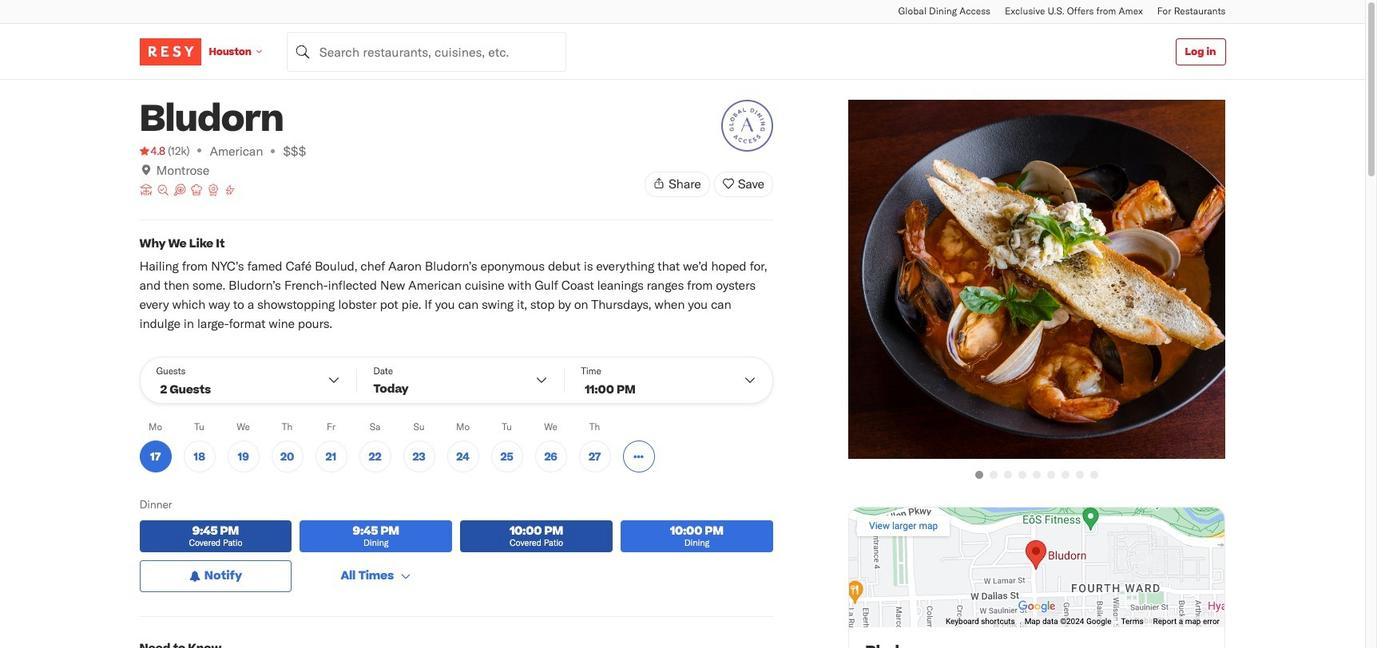 Task type: locate. For each thing, give the bounding box(es) containing it.
None field
[[287, 32, 566, 71]]

Search restaurants, cuisines, etc. text field
[[287, 32, 566, 71]]

4.8 out of 5 stars image
[[139, 143, 165, 159]]



Task type: vqa. For each thing, say whether or not it's contained in the screenshot.
4.8 out of 5 stars icon
yes



